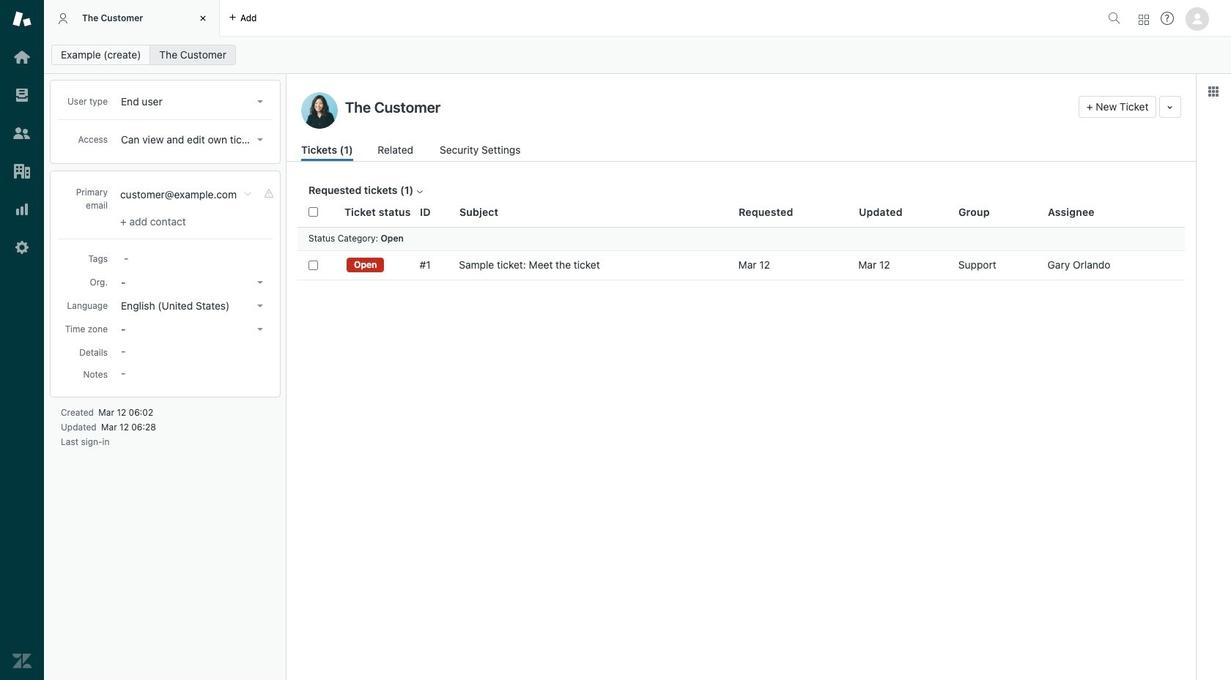 Task type: locate. For each thing, give the bounding box(es) containing it.
get started image
[[12, 48, 32, 67]]

2 vertical spatial arrow down image
[[257, 328, 263, 331]]

grid
[[287, 198, 1196, 681]]

zendesk products image
[[1139, 14, 1149, 25]]

apps image
[[1208, 86, 1220, 97]]

1 vertical spatial arrow down image
[[257, 139, 263, 141]]

1 vertical spatial arrow down image
[[257, 305, 263, 308]]

None checkbox
[[309, 261, 318, 270]]

admin image
[[12, 238, 32, 257]]

None text field
[[341, 96, 1073, 118]]

0 vertical spatial arrow down image
[[257, 100, 263, 103]]

reporting image
[[12, 200, 32, 219]]

tab
[[44, 0, 220, 37]]

close image
[[196, 11, 210, 26]]

- field
[[118, 250, 269, 266]]

arrow down image
[[257, 100, 263, 103], [257, 139, 263, 141]]

0 vertical spatial arrow down image
[[257, 281, 263, 284]]

customers image
[[12, 124, 32, 143]]

zendesk image
[[12, 652, 32, 671]]

main element
[[0, 0, 44, 681]]

arrow down image
[[257, 281, 263, 284], [257, 305, 263, 308], [257, 328, 263, 331]]



Task type: describe. For each thing, give the bounding box(es) containing it.
secondary element
[[44, 40, 1231, 70]]

get help image
[[1161, 12, 1174, 25]]

1 arrow down image from the top
[[257, 100, 263, 103]]

3 arrow down image from the top
[[257, 328, 263, 331]]

2 arrow down image from the top
[[257, 305, 263, 308]]

Select All Tickets checkbox
[[309, 208, 318, 217]]

2 arrow down image from the top
[[257, 139, 263, 141]]

views image
[[12, 86, 32, 105]]

zendesk support image
[[12, 10, 32, 29]]

1 arrow down image from the top
[[257, 281, 263, 284]]

tabs tab list
[[44, 0, 1102, 37]]

organizations image
[[12, 162, 32, 181]]



Task type: vqa. For each thing, say whether or not it's contained in the screenshot.
middle 'Email' field
no



